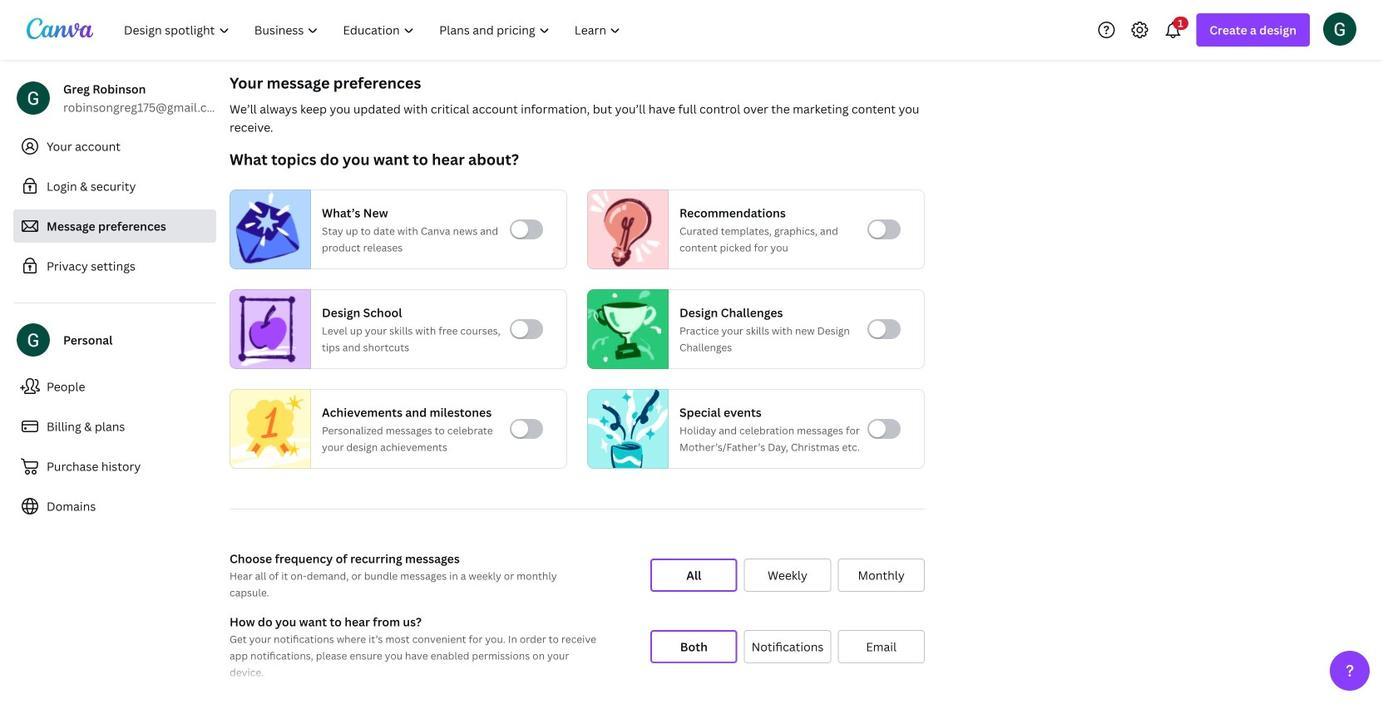 Task type: vqa. For each thing, say whether or not it's contained in the screenshot.
Topic IMAGE
yes



Task type: locate. For each thing, give the bounding box(es) containing it.
topic image
[[230, 190, 304, 269], [588, 190, 661, 269], [230, 289, 304, 369], [588, 289, 661, 369], [230, 386, 310, 473], [588, 386, 668, 473]]

None button
[[650, 559, 737, 592], [744, 559, 831, 592], [838, 559, 925, 592], [650, 630, 737, 664], [744, 630, 831, 664], [838, 630, 925, 664], [650, 559, 737, 592], [744, 559, 831, 592], [838, 559, 925, 592], [650, 630, 737, 664], [744, 630, 831, 664], [838, 630, 925, 664]]

greg robinson image
[[1323, 12, 1356, 46]]



Task type: describe. For each thing, give the bounding box(es) containing it.
top level navigation element
[[113, 13, 635, 47]]



